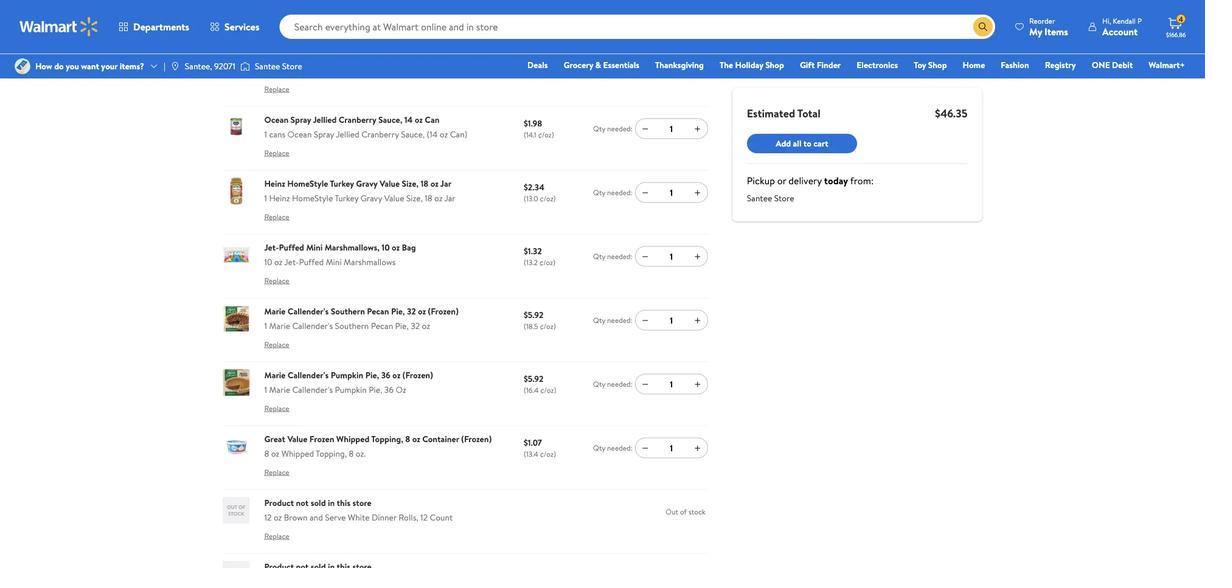 Task type: vqa. For each thing, say whether or not it's contained in the screenshot.


Task type: describe. For each thing, give the bounding box(es) containing it.
needed: for great value frozen whipped topping, 8 oz container (frozen) 8 oz whipped topping, 8 oz.
[[608, 443, 633, 453]]

1 vertical spatial size,
[[407, 192, 423, 204]]

oz
[[396, 384, 406, 396]]

essentials
[[604, 59, 640, 71]]

qty for ocean spray jellied cranberry sauce, 14 oz can 1 cans ocean spray jellied cranberry sauce, (14 oz can)
[[594, 123, 606, 134]]

not
[[296, 497, 309, 509]]

dinner
[[372, 512, 397, 524]]

qty for great value frozen whipped topping, 8 oz container (frozen) 8 oz whipped topping, 8 oz.
[[594, 443, 606, 453]]

from:
[[851, 174, 874, 187]]

gift finder link
[[795, 58, 847, 72]]

0 vertical spatial salad
[[424, 50, 444, 62]]

value inside great value frozen whipped topping, 8 oz container (frozen) 8 oz whipped topping, 8 oz.
[[288, 433, 308, 445]]

1 vertical spatial pumpkin
[[335, 384, 367, 396]]

needed: for ocean spray jellied cranberry sauce, 14 oz can 1 cans ocean spray jellied cranberry sauce, (14 oz can)
[[608, 123, 633, 134]]

2 lemons, 2 lb bag image from the top
[[223, 561, 250, 569]]

items
[[1045, 25, 1069, 38]]

vegetables
[[425, 0, 466, 6]]

account
[[1103, 25, 1138, 38]]

9 replace button from the top
[[264, 527, 290, 546]]

0 vertical spatial fried
[[355, 50, 374, 62]]

(18.5
[[524, 321, 538, 331]]

qty for jet-puffed mini marshmallows, 10 oz bag 10 oz jet-puffed mini marshmallows
[[594, 251, 606, 262]]

add all to cart button
[[747, 134, 858, 153]]

(frozen) inside great value frozen whipped topping, 8 oz container (frozen) 8 oz whipped topping, 8 oz.
[[461, 433, 492, 445]]

great value frozen whipped topping, 8 oz container (frozen) 8 oz whipped topping, 8 oz.
[[264, 433, 492, 460]]

0 vertical spatial size,
[[402, 178, 419, 190]]

1 right decrease quantity french's original crispy fried onions, 6 oz salad toppings-count, current quantity 1 icon
[[670, 59, 673, 71]]

¢/oz) for french's original crispy fried onions, 6 oz salad toppings 6 oz french's original crispy fried onions salad toppings
[[541, 65, 557, 76]]

$2.34
[[524, 181, 545, 193]]

needed: for marie callender's pumpkin pie, 36 oz (frozen) 1 marie callender's pumpkin pie, 36 oz
[[608, 379, 633, 389]]

0 vertical spatial homestyle
[[288, 178, 328, 190]]

brown
[[284, 512, 308, 524]]

the holiday shop
[[720, 59, 785, 71]]

the holiday shop link
[[715, 58, 790, 72]]

grocery
[[564, 59, 594, 71]]

one debit
[[1092, 59, 1134, 71]]

0 vertical spatial 18
[[421, 178, 429, 190]]

walmart image
[[19, 17, 99, 37]]

one
[[1092, 59, 1111, 71]]

9 replace from the top
[[264, 531, 290, 542]]

¢/oz) for great value frozen whipped topping, 8 oz container (frozen) 8 oz whipped topping, 8 oz.
[[540, 449, 556, 459]]

2
[[264, 0, 269, 6]]

1 vertical spatial fried
[[371, 64, 390, 76]]

$46.35
[[936, 106, 968, 121]]

cans inside the '2 cans del monte cut green beans canned vegetables (14.5 oz can)'
[[271, 0, 287, 6]]

 image for how do you want your items?
[[15, 58, 30, 74]]

jet-puffed mini marshmallows, 10 oz bag image
[[223, 242, 250, 268]]

home
[[963, 59, 986, 71]]

french's original crispy fried onions, 6 oz salad toppings 6 oz french's original crispy fried onions salad toppings
[[264, 50, 479, 76]]

onions
[[392, 64, 418, 76]]

toy shop
[[914, 59, 947, 71]]

deals link
[[522, 58, 554, 72]]

1 replace from the top
[[264, 22, 290, 33]]

1 vertical spatial 18
[[425, 192, 433, 204]]

electronics
[[857, 59, 899, 71]]

0 vertical spatial value
[[380, 178, 400, 190]]

$1.32 (13.2 ¢/oz)
[[524, 245, 556, 268]]

0 vertical spatial whipped
[[336, 433, 370, 445]]

$5.92 for marie callender's southern pecan pie, 32 oz (frozen)
[[524, 309, 544, 321]]

heinz homestyle turkey gravy value size, 18 oz jar 1 heinz homestyle turkey gravy value size, 18 oz jar
[[264, 178, 456, 204]]

1 vertical spatial crispy
[[346, 64, 369, 76]]

0 vertical spatial 32
[[407, 306, 416, 317]]

oz inside product not sold in this store 12 oz brown and serve white dinner rolls, 12 count
[[274, 512, 282, 524]]

0 horizontal spatial spray
[[291, 114, 311, 126]]

estimated total
[[747, 106, 821, 121]]

replace button for ocean spray jellied cranberry sauce, 14 oz can 1 cans ocean spray jellied cranberry sauce, (14 oz can)
[[264, 143, 290, 163]]

0 vertical spatial southern
[[331, 306, 365, 317]]

qty needed: for great value frozen whipped topping, 8 oz container (frozen) 8 oz whipped topping, 8 oz.
[[594, 443, 633, 453]]

2 shop from the left
[[929, 59, 947, 71]]

debit
[[1113, 59, 1134, 71]]

1 vertical spatial value
[[384, 192, 405, 204]]

&
[[596, 59, 602, 71]]

¢/oz) for ocean spray jellied cranberry sauce, 14 oz can 1 cans ocean spray jellied cranberry sauce, (14 oz can)
[[538, 129, 554, 140]]

1 vertical spatial 36
[[385, 384, 394, 396]]

increase quantity heinz homestyle turkey gravy value size, 18 oz jar-count, current quantity 1 image
[[693, 188, 703, 197]]

1 vertical spatial jar
[[445, 192, 456, 204]]

decrease quantity heinz homestyle turkey gravy value size, 18 oz jar-count, current quantity 1 image
[[641, 188, 651, 197]]

ocean spray jellied cranberry sauce, 14 oz can 1 cans ocean spray jellied cranberry sauce, (14 oz can)
[[264, 114, 468, 140]]

replace for marie callender's southern pecan pie, 32 oz (frozen)
[[264, 339, 290, 350]]

replace for marie callender's pumpkin pie, 36 oz (frozen)
[[264, 403, 290, 414]]

replace for french's original crispy fried onions, 6 oz salad toppings
[[264, 84, 290, 94]]

departments
[[133, 20, 189, 33]]

$5.92 (16.4 ¢/oz)
[[524, 373, 557, 395]]

replace for jet-puffed mini marshmallows, 10 oz bag
[[264, 276, 290, 286]]

replace for heinz homestyle turkey gravy value size, 18 oz jar
[[264, 212, 290, 222]]

marie callender's pumpkin pie, 36 oz (frozen) link
[[264, 370, 433, 381]]

fashion
[[1001, 59, 1030, 71]]

0 vertical spatial topping,
[[371, 433, 404, 445]]

of
[[680, 507, 687, 517]]

1 vertical spatial sauce,
[[401, 128, 425, 140]]

hi,
[[1103, 16, 1112, 26]]

do
[[54, 60, 64, 72]]

qty needed: for marie callender's pumpkin pie, 36 oz (frozen) 1 marie callender's pumpkin pie, 36 oz
[[594, 379, 633, 389]]

pie, left oz
[[369, 384, 383, 396]]

replace button for marie callender's pumpkin pie, 36 oz (frozen) 1 marie callender's pumpkin pie, 36 oz
[[264, 399, 290, 419]]

decrease quantity jet-puffed mini marshmallows, 10 oz bag-count, current quantity 1 image
[[641, 252, 651, 261]]

0 vertical spatial mini
[[306, 242, 323, 254]]

$5.92 (18.5 ¢/oz)
[[524, 309, 556, 331]]

ocean spray jellied cranberry sauce, 14 oz can link
[[264, 114, 440, 126]]

$5.92 for marie callender's pumpkin pie, 36 oz (frozen)
[[524, 373, 544, 385]]

toy
[[914, 59, 927, 71]]

search icon image
[[979, 22, 989, 32]]

your
[[101, 60, 118, 72]]

0 vertical spatial jar
[[441, 178, 452, 190]]

home link
[[958, 58, 991, 72]]

1 horizontal spatial 8
[[349, 448, 354, 460]]

total
[[798, 106, 821, 121]]

increase quantity french's original crispy fried onions, 6 oz salad toppings-count, current quantity 1 image
[[693, 60, 703, 70]]

¢/oz) for marie callender's pumpkin pie, 36 oz (frozen) 1 marie callender's pumpkin pie, 36 oz
[[541, 385, 557, 395]]

1 vertical spatial ocean
[[288, 128, 312, 140]]

electronics link
[[852, 58, 904, 72]]

$166.86
[[1167, 30, 1187, 39]]

(13.4
[[524, 449, 539, 459]]

product not sold in this store 12 oz brown and serve white dinner rolls, 12 count
[[264, 497, 453, 524]]

0 vertical spatial heinz
[[264, 178, 285, 190]]

1 replace button from the top
[[264, 18, 290, 37]]

qty for marie callender's southern pecan pie, 32 oz (frozen) 1 marie callender's southern pecan pie, 32 oz
[[594, 315, 606, 326]]

holiday
[[736, 59, 764, 71]]

$3.47 (57.8 ¢/oz)
[[524, 54, 557, 76]]

(frozen) inside marie callender's southern pecan pie, 32 oz (frozen) 1 marie callender's southern pecan pie, 32 oz
[[428, 306, 459, 317]]

$3.47
[[524, 54, 544, 65]]

oz inside marie callender's pumpkin pie, 36 oz (frozen) 1 marie callender's pumpkin pie, 36 oz
[[393, 370, 401, 381]]

my
[[1030, 25, 1043, 38]]

kendall
[[1114, 16, 1136, 26]]

add
[[776, 138, 791, 149]]

registry link
[[1040, 58, 1082, 72]]

jet-puffed mini marshmallows, 10 oz bag link
[[264, 242, 416, 254]]

1 inside marie callender's pumpkin pie, 36 oz (frozen) 1 marie callender's pumpkin pie, 36 oz
[[264, 384, 267, 396]]

toy shop link
[[909, 58, 953, 72]]

decrease quantity marie callender's southern pecan pie, 32 oz (frozen)-count, current quantity 1 image
[[641, 316, 651, 325]]

departments button
[[108, 12, 200, 41]]

$1.98
[[524, 118, 542, 129]]

french's original crispy fried onions, 6 oz salad toppings image
[[223, 50, 250, 77]]

bag
[[402, 242, 416, 254]]

1 vertical spatial 10
[[264, 256, 272, 268]]

heinz homestyle turkey gravy value size, 18 oz jar image
[[223, 178, 250, 205]]

1 left increase quantity marie callender's southern pecan pie, 32 oz (frozen)-count, current quantity 1 icon
[[670, 314, 673, 326]]

92071
[[214, 60, 236, 72]]

items?
[[120, 60, 144, 72]]

$1.07 (13.4 ¢/oz)
[[524, 437, 556, 459]]

|
[[164, 60, 165, 72]]

want
[[81, 60, 99, 72]]

1 vertical spatial 32
[[411, 320, 420, 332]]

1 vertical spatial toppings
[[441, 64, 474, 76]]

1 vertical spatial salad
[[420, 64, 439, 76]]

0 vertical spatial gravy
[[356, 178, 378, 190]]

great
[[264, 433, 285, 445]]

0 vertical spatial turkey
[[330, 178, 354, 190]]

0 vertical spatial original
[[297, 50, 327, 62]]

1 right decrease quantity marie callender's pumpkin pie, 36 oz (frozen)-count, current quantity 1 image
[[670, 378, 673, 390]]

replace button for great value frozen whipped topping, 8 oz container (frozen) 8 oz whipped topping, 8 oz.
[[264, 463, 290, 482]]

0 vertical spatial 36
[[381, 370, 391, 381]]

$1.98 (14.1 ¢/oz)
[[524, 118, 554, 140]]

marie callender's pumpkin pie, 36 oz (frozen) image
[[223, 370, 250, 396]]

gift finder
[[800, 59, 841, 71]]

decrease quantity ocean spray jellied cranberry sauce, 14 oz can-count, current quantity 1 image
[[641, 124, 651, 134]]

qty needed: for ocean spray jellied cranberry sauce, 14 oz can 1 cans ocean spray jellied cranberry sauce, (14 oz can)
[[594, 123, 633, 134]]

ocean spray jellied cranberry sauce, 14 oz can image
[[223, 114, 250, 141]]

replace button for french's original crispy fried onions, 6 oz salad toppings 6 oz french's original crispy fried onions salad toppings
[[264, 79, 290, 99]]

pie, down marie callender's southern pecan pie, 32 oz (frozen) 1 marie callender's southern pecan pie, 32 oz
[[366, 370, 379, 381]]

0 horizontal spatial store
[[282, 60, 302, 72]]

qty needed: for jet-puffed mini marshmallows, 10 oz bag 10 oz jet-puffed mini marshmallows
[[594, 251, 633, 262]]

container
[[423, 433, 459, 445]]

oz inside the '2 cans del monte cut green beans canned vegetables (14.5 oz can)'
[[487, 0, 495, 6]]

qty for heinz homestyle turkey gravy value size, 18 oz jar 1 heinz homestyle turkey gravy value size, 18 oz jar
[[594, 187, 606, 198]]

0 vertical spatial toppings
[[445, 50, 479, 62]]

1 vertical spatial southern
[[335, 320, 369, 332]]

0 horizontal spatial topping,
[[316, 448, 347, 460]]



Task type: locate. For each thing, give the bounding box(es) containing it.
7 qty needed: from the top
[[594, 443, 633, 453]]

1 vertical spatial $5.92
[[524, 373, 544, 385]]

ocean down ocean spray jellied cranberry sauce, 14 oz can link
[[288, 128, 312, 140]]

2 replace button from the top
[[264, 79, 290, 99]]

6
[[407, 50, 412, 62], [264, 64, 269, 76]]

1 vertical spatial (frozen)
[[403, 370, 433, 381]]

1 $5.92 from the top
[[524, 309, 544, 321]]

¢/oz) for jet-puffed mini marshmallows, 10 oz bag 10 oz jet-puffed mini marshmallows
[[540, 257, 556, 268]]

needed: for marie callender's southern pecan pie, 32 oz (frozen) 1 marie callender's southern pecan pie, 32 oz
[[608, 315, 633, 326]]

0 horizontal spatial 6
[[264, 64, 269, 76]]

one debit link
[[1087, 58, 1139, 72]]

qty needed: for marie callender's southern pecan pie, 32 oz (frozen) 1 marie callender's southern pecan pie, 32 oz
[[594, 315, 633, 326]]

(frozen) inside marie callender's pumpkin pie, 36 oz (frozen) 1 marie callender's pumpkin pie, 36 oz
[[403, 370, 433, 381]]

2 qty from the top
[[594, 123, 606, 134]]

gravy
[[356, 178, 378, 190], [361, 192, 382, 204]]

oz.
[[356, 448, 366, 460]]

today
[[825, 174, 849, 187]]

cans right 2
[[271, 0, 287, 6]]

1 vertical spatial spray
[[314, 128, 334, 140]]

serve
[[325, 512, 346, 524]]

store
[[282, 60, 302, 72], [775, 192, 795, 204]]

0 vertical spatial spray
[[291, 114, 311, 126]]

1 right marie callender's southern pecan pie, 32 oz (frozen) icon
[[264, 320, 267, 332]]

1 qty needed: from the top
[[594, 60, 633, 70]]

1 horizontal spatial shop
[[929, 59, 947, 71]]

0 horizontal spatial can)
[[264, 6, 282, 18]]

southern
[[331, 306, 365, 317], [335, 320, 369, 332]]

1 inside ocean spray jellied cranberry sauce, 14 oz can 1 cans ocean spray jellied cranberry sauce, (14 oz can)
[[264, 128, 267, 140]]

1 vertical spatial pecan
[[371, 320, 393, 332]]

marshmallows,
[[325, 242, 380, 254]]

1 vertical spatial jellied
[[336, 128, 360, 140]]

replace for great value frozen whipped topping, 8 oz container (frozen)
[[264, 467, 290, 478]]

¢/oz) right (14.1 at the top left of the page
[[538, 129, 554, 140]]

¢/oz) inside $5.92 (16.4 ¢/oz)
[[541, 385, 557, 395]]

can) inside the '2 cans del monte cut green beans canned vegetables (14.5 oz can)'
[[264, 6, 282, 18]]

0 horizontal spatial  image
[[15, 58, 30, 74]]

7 qty from the top
[[594, 443, 606, 453]]

can) inside ocean spray jellied cranberry sauce, 14 oz can 1 cans ocean spray jellied cranberry sauce, (14 oz can)
[[450, 128, 468, 140]]

1 vertical spatial cranberry
[[362, 128, 399, 140]]

value
[[380, 178, 400, 190], [384, 192, 405, 204], [288, 433, 308, 445]]

4 qty from the top
[[594, 251, 606, 262]]

8 left 'oz.'
[[349, 448, 354, 460]]

¢/oz) right (57.8
[[541, 65, 557, 76]]

can) right (14
[[450, 128, 468, 140]]

1 vertical spatial turkey
[[335, 192, 359, 204]]

4 replace from the top
[[264, 212, 290, 222]]

2 12 from the left
[[421, 512, 428, 524]]

1 vertical spatial lemons, 2 lb bag image
[[223, 561, 250, 569]]

3 replace from the top
[[264, 148, 290, 158]]

3 qty needed: from the top
[[594, 187, 633, 198]]

(13.2
[[524, 257, 538, 268]]

increase quantity marie callender's pumpkin pie, 36 oz (frozen)-count, current quantity 1 image
[[693, 379, 703, 389]]

whipped up 'oz.'
[[336, 433, 370, 445]]

0 horizontal spatial 12
[[264, 512, 272, 524]]

Search search field
[[280, 15, 996, 39]]

1 vertical spatial original
[[314, 64, 344, 76]]

14
[[405, 114, 413, 126]]

(13.0
[[524, 193, 538, 204]]

1 vertical spatial french's
[[282, 64, 312, 76]]

6 replace from the top
[[264, 339, 290, 350]]

1 vertical spatial heinz
[[269, 192, 290, 204]]

1 horizontal spatial jet-
[[284, 256, 299, 268]]

marie callender's southern pecan pie, 32 oz (frozen) image
[[223, 306, 250, 332]]

0 vertical spatial cranberry
[[339, 114, 376, 126]]

1 horizontal spatial whipped
[[336, 433, 370, 445]]

Walmart Site-Wide search field
[[280, 15, 996, 39]]

¢/oz) for marie callender's southern pecan pie, 32 oz (frozen) 1 marie callender's southern pecan pie, 32 oz
[[540, 321, 556, 331]]

sauce, left 14
[[379, 114, 403, 126]]

1 vertical spatial store
[[775, 192, 795, 204]]

cans inside ocean spray jellied cranberry sauce, 14 oz can 1 cans ocean spray jellied cranberry sauce, (14 oz can)
[[269, 128, 286, 140]]

1 vertical spatial whipped
[[282, 448, 314, 460]]

0 horizontal spatial whipped
[[282, 448, 314, 460]]

0 vertical spatial (frozen)
[[428, 306, 459, 317]]

0 vertical spatial store
[[282, 60, 302, 72]]

(57.8
[[524, 65, 539, 76]]

8 left container
[[406, 433, 410, 445]]

puffed
[[279, 242, 304, 254], [299, 256, 324, 268]]

puffed down jet-puffed mini marshmallows, 10 oz bag link
[[299, 256, 324, 268]]

jet-puffed mini marshmallows, 10 oz bag 10 oz jet-puffed mini marshmallows
[[264, 242, 416, 268]]

3 replace button from the top
[[264, 143, 290, 163]]

original down monte
[[297, 50, 327, 62]]

turkey
[[330, 178, 354, 190], [335, 192, 359, 204]]

needed: left decrease quantity jet-puffed mini marshmallows, 10 oz bag-count, current quantity 1 icon
[[608, 251, 633, 262]]

2 needed: from the top
[[608, 123, 633, 134]]

¢/oz) inside $2.34 (13.0 ¢/oz)
[[540, 193, 556, 204]]

1 horizontal spatial  image
[[170, 61, 180, 71]]

services button
[[200, 12, 270, 41]]

1 vertical spatial can)
[[450, 128, 468, 140]]

increase quantity marie callender's southern pecan pie, 32 oz (frozen)-count, current quantity 1 image
[[693, 316, 703, 325]]

0 vertical spatial crispy
[[330, 50, 353, 62]]

1 vertical spatial santee
[[747, 192, 773, 204]]

qty needed: left the decrease quantity heinz homestyle turkey gravy value size, 18 oz jar-count, current quantity 1 icon
[[594, 187, 633, 198]]

santee right french's original crispy fried onions, 6 oz salad toppings icon
[[255, 60, 280, 72]]

qty needed: left decrease quantity marie callender's southern pecan pie, 32 oz (frozen)-count, current quantity 1 image
[[594, 315, 633, 326]]

1 right decrease quantity great value frozen whipped topping, 8 oz container (frozen)-count, current quantity 1 icon
[[670, 442, 673, 454]]

rolls,
[[399, 512, 419, 524]]

0 vertical spatial pumpkin
[[331, 370, 364, 381]]

pumpkin down marie callender's pumpkin pie, 36 oz (frozen) link
[[335, 384, 367, 396]]

spray down santee store
[[291, 114, 311, 126]]

2 $5.92 from the top
[[524, 373, 544, 385]]

1 vertical spatial 6
[[264, 64, 269, 76]]

0 vertical spatial sauce,
[[379, 114, 403, 126]]

¢/oz) inside $1.07 (13.4 ¢/oz)
[[540, 449, 556, 459]]

southern down marshmallows
[[331, 306, 365, 317]]

6 replace button from the top
[[264, 335, 290, 355]]

(14.5
[[468, 0, 485, 6]]

1 right heinz homestyle turkey gravy value size, 18 oz jar image at the left top of the page
[[264, 192, 267, 204]]

hi, kendall p account
[[1103, 16, 1143, 38]]

$5.92 down the '(13.2' in the top of the page
[[524, 309, 544, 321]]

 image left how
[[15, 58, 30, 74]]

pickup
[[747, 174, 775, 187]]

needed: for jet-puffed mini marshmallows, 10 oz bag 10 oz jet-puffed mini marshmallows
[[608, 251, 633, 262]]

needed: for french's original crispy fried onions, 6 oz salad toppings 6 oz french's original crispy fried onions salad toppings
[[608, 60, 633, 70]]

ocean right ocean spray jellied cranberry sauce, 14 oz can image at left top
[[264, 114, 289, 126]]

$1.32
[[524, 245, 542, 257]]

4
[[1179, 14, 1184, 24]]

qty needed: for heinz homestyle turkey gravy value size, 18 oz jar 1 heinz homestyle turkey gravy value size, 18 oz jar
[[594, 187, 633, 198]]

1 lemons, 2 lb bag image from the top
[[223, 497, 250, 524]]

7 needed: from the top
[[608, 443, 633, 453]]

$5.92 inside $5.92 (18.5 ¢/oz)
[[524, 309, 544, 321]]

¢/oz) right the '(13.2' in the top of the page
[[540, 257, 556, 268]]

2 horizontal spatial 8
[[406, 433, 410, 445]]

replace button for marie callender's southern pecan pie, 32 oz (frozen) 1 marie callender's southern pecan pie, 32 oz
[[264, 335, 290, 355]]

salad right onions,
[[424, 50, 444, 62]]

2 vertical spatial value
[[288, 433, 308, 445]]

4 needed: from the top
[[608, 251, 633, 262]]

fried down french's original crispy fried onions, 6 oz salad toppings link
[[371, 64, 390, 76]]

crispy
[[330, 50, 353, 62], [346, 64, 369, 76]]

6 qty needed: from the top
[[594, 379, 633, 389]]

decrease quantity french's original crispy fried onions, 6 oz salad toppings-count, current quantity 1 image
[[641, 60, 651, 70]]

6 needed: from the top
[[608, 379, 633, 389]]

0 vertical spatial jet-
[[264, 242, 279, 254]]

needed: for heinz homestyle turkey gravy value size, 18 oz jar 1 heinz homestyle turkey gravy value size, 18 oz jar
[[608, 187, 633, 198]]

5 replace button from the top
[[264, 271, 290, 291]]

1 needed: from the top
[[608, 60, 633, 70]]

services
[[225, 20, 260, 33]]

increase quantity jet-puffed mini marshmallows, 10 oz bag-count, current quantity 1 image
[[693, 252, 703, 261]]

0 vertical spatial $5.92
[[524, 309, 544, 321]]

stock
[[689, 507, 706, 517]]

0 vertical spatial puffed
[[279, 242, 304, 254]]

7 replace from the top
[[264, 403, 290, 414]]

qty needed: left decrease quantity great value frozen whipped topping, 8 oz container (frozen)-count, current quantity 1 icon
[[594, 443, 633, 453]]

1 right ocean spray jellied cranberry sauce, 14 oz can image at left top
[[264, 128, 267, 140]]

1 horizontal spatial mini
[[326, 256, 342, 268]]

southern down marie callender's southern pecan pie, 32 oz (frozen) link
[[335, 320, 369, 332]]

toppings right onions at the top left
[[441, 64, 474, 76]]

1 horizontal spatial topping,
[[371, 433, 404, 445]]

replace for ocean spray jellied cranberry sauce, 14 oz can
[[264, 148, 290, 158]]

santee down pickup
[[747, 192, 773, 204]]

gravy down heinz homestyle turkey gravy value size, 18 oz jar link
[[361, 192, 382, 204]]

onions,
[[376, 50, 405, 62]]

$1.07
[[524, 437, 542, 449]]

pie, down marie callender's southern pecan pie, 32 oz (frozen) link
[[395, 320, 409, 332]]

1 horizontal spatial spray
[[314, 128, 334, 140]]

store right french's original crispy fried onions, 6 oz salad toppings icon
[[282, 60, 302, 72]]

qty needed: left decrease quantity marie callender's pumpkin pie, 36 oz (frozen)-count, current quantity 1 image
[[594, 379, 633, 389]]

6 right french's original crispy fried onions, 6 oz salad toppings icon
[[264, 64, 269, 76]]

0 horizontal spatial 10
[[264, 256, 272, 268]]

1 left increase quantity heinz homestyle turkey gravy value size, 18 oz jar-count, current quantity 1 icon
[[670, 187, 673, 198]]

how
[[35, 60, 52, 72]]

all
[[793, 138, 802, 149]]

 image
[[240, 60, 250, 72]]

reorder my items
[[1030, 16, 1069, 38]]

qty needed: left decrease quantity jet-puffed mini marshmallows, 10 oz bag-count, current quantity 1 icon
[[594, 251, 633, 262]]

puffed right the jet-puffed mini marshmallows, 10 oz bag icon
[[279, 242, 304, 254]]

0 vertical spatial ocean
[[264, 114, 289, 126]]

1 qty from the top
[[594, 60, 606, 70]]

decrease quantity marie callender's pumpkin pie, 36 oz (frozen)-count, current quantity 1 image
[[641, 379, 651, 389]]

0 vertical spatial lemons, 2 lb bag image
[[223, 497, 250, 524]]

gravy down ocean spray jellied cranberry sauce, 14 oz can 1 cans ocean spray jellied cranberry sauce, (14 oz can)
[[356, 178, 378, 190]]

8 replace from the top
[[264, 467, 290, 478]]

0 vertical spatial french's
[[264, 50, 295, 62]]

(frozen)
[[428, 306, 459, 317], [403, 370, 433, 381], [461, 433, 492, 445]]

8 down great
[[264, 448, 269, 460]]

marie callender's southern pecan pie, 32 oz (frozen) 1 marie callender's southern pecan pie, 32 oz
[[264, 306, 459, 332]]

topping, down 'frozen'
[[316, 448, 347, 460]]

¢/oz) right (16.4
[[541, 385, 557, 395]]

8 replace button from the top
[[264, 463, 290, 482]]

registry
[[1046, 59, 1077, 71]]

qty for french's original crispy fried onions, 6 oz salad toppings 6 oz french's original crispy fried onions salad toppings
[[594, 60, 606, 70]]

store
[[353, 497, 372, 509]]

1 right marie callender's pumpkin pie, 36 oz (frozen) "image"
[[264, 384, 267, 396]]

¢/oz) right (18.5
[[540, 321, 556, 331]]

store down or
[[775, 192, 795, 204]]

lemons, 2 lb bag image
[[223, 497, 250, 524], [223, 561, 250, 569]]

needed: left decrease quantity great value frozen whipped topping, 8 oz container (frozen)-count, current quantity 1 icon
[[608, 443, 633, 453]]

1 inside marie callender's southern pecan pie, 32 oz (frozen) 1 marie callender's southern pecan pie, 32 oz
[[264, 320, 267, 332]]

0 horizontal spatial mini
[[306, 242, 323, 254]]

shop right toy on the right of page
[[929, 59, 947, 71]]

can) left del
[[264, 6, 282, 18]]

(14
[[427, 128, 438, 140]]

pie, down marshmallows
[[391, 306, 405, 317]]

12 right rolls,
[[421, 512, 428, 524]]

spray
[[291, 114, 311, 126], [314, 128, 334, 140]]

 image for santee, 92071
[[170, 61, 180, 71]]

beans
[[371, 0, 393, 6]]

0 horizontal spatial santee
[[255, 60, 280, 72]]

(16.4
[[524, 385, 539, 395]]

¢/oz) inside $1.98 (14.1 ¢/oz)
[[538, 129, 554, 140]]

pumpkin down marie callender's southern pecan pie, 32 oz (frozen) 1 marie callender's southern pecan pie, 32 oz
[[331, 370, 364, 381]]

crispy left onions,
[[330, 50, 353, 62]]

2 cans del monte cut green beans canned vegetables (14.5 oz can)
[[264, 0, 495, 18]]

0 horizontal spatial 8
[[264, 448, 269, 460]]

7 replace button from the top
[[264, 399, 290, 419]]

0 vertical spatial pecan
[[367, 306, 389, 317]]

1 inside heinz homestyle turkey gravy value size, 18 oz jar 1 heinz homestyle turkey gravy value size, 18 oz jar
[[264, 192, 267, 204]]

$5.92 inside $5.92 (16.4 ¢/oz)
[[524, 373, 544, 385]]

crispy down french's original crispy fried onions, 6 oz salad toppings link
[[346, 64, 369, 76]]

qty needed: left decrease quantity ocean spray jellied cranberry sauce, 14 oz can-count, current quantity 1 image
[[594, 123, 633, 134]]

¢/oz)
[[541, 65, 557, 76], [538, 129, 554, 140], [540, 193, 556, 204], [540, 257, 556, 268], [540, 321, 556, 331], [541, 385, 557, 395], [540, 449, 556, 459]]

qty needed: left decrease quantity french's original crispy fried onions, 6 oz salad toppings-count, current quantity 1 icon
[[594, 60, 633, 70]]

5 needed: from the top
[[608, 315, 633, 326]]

canned
[[395, 0, 423, 6]]

2 vertical spatial (frozen)
[[461, 433, 492, 445]]

decrease quantity great value frozen whipped topping, 8 oz container (frozen)-count, current quantity 1 image
[[641, 443, 651, 453]]

¢/oz) right (13.0
[[540, 193, 556, 204]]

french's original crispy fried onions, 6 oz salad toppings link
[[264, 50, 479, 62]]

10 right the jet-puffed mini marshmallows, 10 oz bag icon
[[264, 256, 272, 268]]

spray down ocean spray jellied cranberry sauce, 14 oz can link
[[314, 128, 334, 140]]

original
[[297, 50, 327, 62], [314, 64, 344, 76]]

pecan down marshmallows
[[367, 306, 389, 317]]

(14.1
[[524, 129, 537, 140]]

3 qty from the top
[[594, 187, 606, 198]]

 image right |
[[170, 61, 180, 71]]

¢/oz) for heinz homestyle turkey gravy value size, 18 oz jar 1 heinz homestyle turkey gravy value size, 18 oz jar
[[540, 193, 556, 204]]

oz
[[487, 0, 495, 6], [414, 50, 422, 62], [271, 64, 280, 76], [415, 114, 423, 126], [440, 128, 448, 140], [431, 178, 439, 190], [435, 192, 443, 204], [392, 242, 400, 254], [274, 256, 283, 268], [418, 306, 426, 317], [422, 320, 430, 332], [393, 370, 401, 381], [412, 433, 421, 445], [271, 448, 280, 460], [274, 512, 282, 524]]

cranberry left 14
[[339, 114, 376, 126]]

you
[[66, 60, 79, 72]]

¢/oz) inside $5.92 (18.5 ¢/oz)
[[540, 321, 556, 331]]

1 vertical spatial jet-
[[284, 256, 299, 268]]

toppings down the (14.5
[[445, 50, 479, 62]]

$5.92 down (18.5
[[524, 373, 544, 385]]

6 up onions at the top left
[[407, 50, 412, 62]]

marie callender's southern pecan pie, 32 oz (frozen) link
[[264, 306, 459, 317]]

mini left marshmallows,
[[306, 242, 323, 254]]

1 horizontal spatial 6
[[407, 50, 412, 62]]

5 qty needed: from the top
[[594, 315, 633, 326]]

sold
[[311, 497, 326, 509]]

p
[[1138, 16, 1143, 26]]

qty needed: for french's original crispy fried onions, 6 oz salad toppings 6 oz french's original crispy fried onions salad toppings
[[594, 60, 633, 70]]

or
[[778, 174, 787, 187]]

original down french's original crispy fried onions, 6 oz salad toppings link
[[314, 64, 344, 76]]

1 12 from the left
[[264, 512, 272, 524]]

topping,
[[371, 433, 404, 445], [316, 448, 347, 460]]

1 vertical spatial mini
[[326, 256, 342, 268]]

gift
[[800, 59, 815, 71]]

2 replace from the top
[[264, 84, 290, 94]]

0 horizontal spatial shop
[[766, 59, 785, 71]]

cranberry down ocean spray jellied cranberry sauce, 14 oz can link
[[362, 128, 399, 140]]

4 qty needed: from the top
[[594, 251, 633, 262]]

great value frozen whipped topping, 8 oz container (frozen) image
[[223, 433, 250, 460]]

shop right holiday
[[766, 59, 785, 71]]

qty
[[594, 60, 606, 70], [594, 123, 606, 134], [594, 187, 606, 198], [594, 251, 606, 262], [594, 315, 606, 326], [594, 379, 606, 389], [594, 443, 606, 453]]

replace button for jet-puffed mini marshmallows, 10 oz bag 10 oz jet-puffed mini marshmallows
[[264, 271, 290, 291]]

2 qty needed: from the top
[[594, 123, 633, 134]]

1 left increase quantity ocean spray jellied cranberry sauce, 14 oz can-count, current quantity 1 icon
[[670, 123, 673, 135]]

1 vertical spatial gravy
[[361, 192, 382, 204]]

1 shop from the left
[[766, 59, 785, 71]]

increase quantity great value frozen whipped topping, 8 oz container (frozen)-count, current quantity 1 image
[[693, 443, 703, 453]]

1 vertical spatial puffed
[[299, 256, 324, 268]]

jar
[[441, 178, 452, 190], [445, 192, 456, 204]]

marshmallows
[[344, 256, 396, 268]]

store inside pickup or delivery today from: santee store
[[775, 192, 795, 204]]

mini
[[306, 242, 323, 254], [326, 256, 342, 268]]

qty for marie callender's pumpkin pie, 36 oz (frozen) 1 marie callender's pumpkin pie, 36 oz
[[594, 379, 606, 389]]

frozen
[[310, 433, 334, 445]]

¢/oz) right (13.4 at the left bottom
[[540, 449, 556, 459]]

whipped down great
[[282, 448, 314, 460]]

0 horizontal spatial jet-
[[264, 242, 279, 254]]

grocery & essentials link
[[559, 58, 645, 72]]

1 horizontal spatial can)
[[450, 128, 468, 140]]

1 vertical spatial homestyle
[[292, 192, 333, 204]]

needed: right &
[[608, 60, 633, 70]]

white
[[348, 512, 370, 524]]

¢/oz) inside $1.32 (13.2 ¢/oz)
[[540, 257, 556, 268]]

5 qty from the top
[[594, 315, 606, 326]]

qty needed:
[[594, 60, 633, 70], [594, 123, 633, 134], [594, 187, 633, 198], [594, 251, 633, 262], [594, 315, 633, 326], [594, 379, 633, 389], [594, 443, 633, 453]]

0 vertical spatial can)
[[264, 6, 282, 18]]

1 horizontal spatial 12
[[421, 512, 428, 524]]

4 replace button from the top
[[264, 207, 290, 227]]

jet- right the jet-puffed mini marshmallows, 10 oz bag icon
[[264, 242, 279, 254]]

pumpkin
[[331, 370, 364, 381], [335, 384, 367, 396]]

count
[[430, 512, 453, 524]]

0 vertical spatial jellied
[[313, 114, 337, 126]]

12 down product
[[264, 512, 272, 524]]

the
[[720, 59, 734, 71]]

cans
[[271, 0, 287, 6], [269, 128, 286, 140]]

santee store
[[255, 60, 302, 72]]

cart
[[814, 138, 829, 149]]

topping, down oz
[[371, 433, 404, 445]]

green
[[346, 0, 369, 6]]

santee inside pickup or delivery today from: santee store
[[747, 192, 773, 204]]

mini down jet-puffed mini marshmallows, 10 oz bag link
[[326, 256, 342, 268]]

1 right decrease quantity jet-puffed mini marshmallows, 10 oz bag-count, current quantity 1 icon
[[670, 251, 673, 262]]

pecan down marie callender's southern pecan pie, 32 oz (frozen) link
[[371, 320, 393, 332]]

replace button for heinz homestyle turkey gravy value size, 18 oz jar 1 heinz homestyle turkey gravy value size, 18 oz jar
[[264, 207, 290, 227]]

needed: left the decrease quantity heinz homestyle turkey gravy value size, 18 oz jar-count, current quantity 1 icon
[[608, 187, 633, 198]]

out of stock
[[666, 507, 706, 517]]

¢/oz) inside $3.47 (57.8 ¢/oz)
[[541, 65, 557, 76]]

6 qty from the top
[[594, 379, 606, 389]]

add all to cart
[[776, 138, 829, 149]]

cans right ocean spray jellied cranberry sauce, 14 oz can image at left top
[[269, 128, 286, 140]]

5 replace from the top
[[264, 276, 290, 286]]

ocean
[[264, 114, 289, 126], [288, 128, 312, 140]]

fried left onions,
[[355, 50, 374, 62]]

cranberry
[[339, 114, 376, 126], [362, 128, 399, 140]]

1 vertical spatial cans
[[269, 128, 286, 140]]

0 vertical spatial 10
[[382, 242, 390, 254]]

marie callender's pumpkin pie, 36 oz (frozen) 1 marie callender's pumpkin pie, 36 oz
[[264, 370, 433, 396]]

needed: left decrease quantity ocean spray jellied cranberry sauce, 14 oz can-count, current quantity 1 image
[[608, 123, 633, 134]]

1 horizontal spatial store
[[775, 192, 795, 204]]

0 vertical spatial 6
[[407, 50, 412, 62]]

1 horizontal spatial santee
[[747, 192, 773, 204]]

increase quantity ocean spray jellied cranberry sauce, 14 oz can-count, current quantity 1 image
[[693, 124, 703, 134]]

salad right onions at the top left
[[420, 64, 439, 76]]

sauce, down 14
[[401, 128, 425, 140]]

0 vertical spatial santee
[[255, 60, 280, 72]]

jet- down jet-puffed mini marshmallows, 10 oz bag link
[[284, 256, 299, 268]]

thanksgiving
[[656, 59, 704, 71]]

needed: left decrease quantity marie callender's southern pecan pie, 32 oz (frozen)-count, current quantity 1 image
[[608, 315, 633, 326]]

1
[[670, 59, 673, 71], [670, 123, 673, 135], [264, 128, 267, 140], [670, 187, 673, 198], [264, 192, 267, 204], [670, 251, 673, 262], [670, 314, 673, 326], [264, 320, 267, 332], [670, 378, 673, 390], [264, 384, 267, 396], [670, 442, 673, 454]]

needed: left decrease quantity marie callender's pumpkin pie, 36 oz (frozen)-count, current quantity 1 image
[[608, 379, 633, 389]]

10 up marshmallows
[[382, 242, 390, 254]]

3 needed: from the top
[[608, 187, 633, 198]]

 image
[[15, 58, 30, 74], [170, 61, 180, 71]]

grocery & essentials
[[564, 59, 640, 71]]

and
[[310, 512, 323, 524]]



